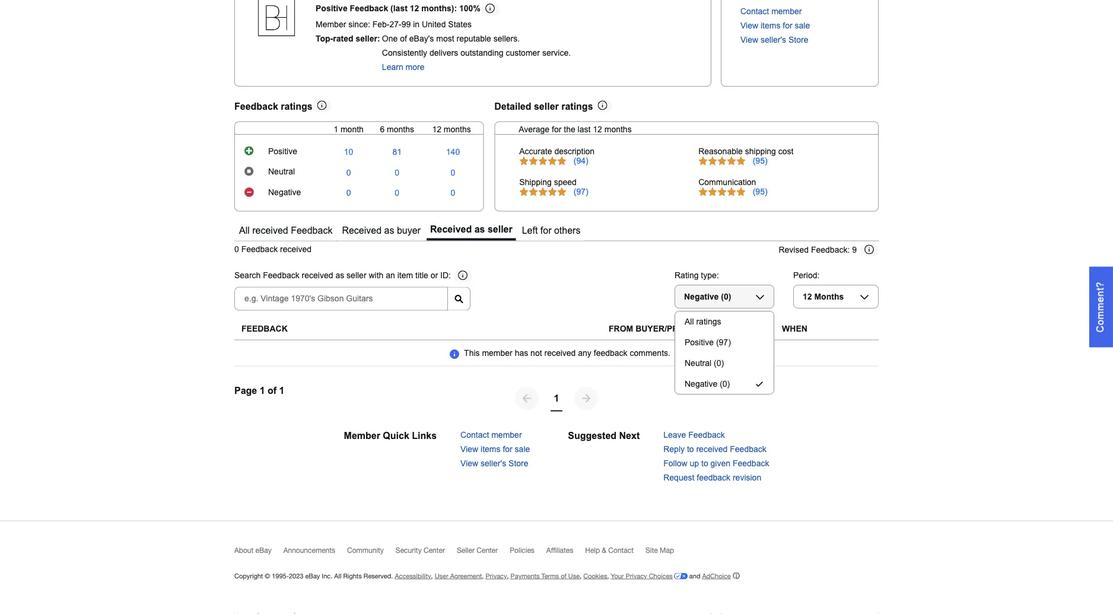 Task type: vqa. For each thing, say whether or not it's contained in the screenshot.
"Park Hotel Collection" link
no



Task type: describe. For each thing, give the bounding box(es) containing it.
months for 12 months
[[444, 125, 471, 134]]

affiliates link
[[547, 546, 586, 560]]

in
[[413, 20, 420, 29]]

and
[[690, 572, 701, 580]]

since:
[[349, 20, 370, 29]]

reserved.
[[364, 572, 393, 580]]

policies
[[510, 546, 535, 555]]

(95) for communication
[[753, 187, 768, 196]]

leave
[[664, 431, 687, 440]]

member since: feb-27-99 in united states top-rated seller: one of ebay's most reputable sellers. consistently delivers outstanding customer service. learn more
[[316, 20, 571, 72]]

request
[[664, 474, 695, 483]]

comment? link
[[1090, 267, 1114, 348]]

view items for sale link for view seller's store link to the top's contact member 'link'
[[741, 21, 811, 30]]

cookies
[[584, 572, 608, 580]]

community link
[[347, 546, 396, 560]]

list box containing all ratings
[[675, 311, 775, 395]]

search
[[235, 271, 261, 281]]

quick
[[383, 431, 410, 442]]

0 vertical spatial store
[[789, 35, 809, 45]]

detailed
[[495, 101, 532, 112]]

accessibility
[[395, 572, 431, 580]]

140
[[446, 148, 460, 157]]

privacy link
[[486, 572, 507, 580]]

security
[[396, 546, 422, 555]]

(97) button
[[572, 187, 591, 197]]

feb-
[[373, 20, 390, 29]]

choices
[[649, 572, 673, 580]]

1 horizontal spatial ratings
[[562, 101, 593, 112]]

payments
[[511, 572, 540, 580]]

page
[[235, 386, 257, 396]]

use
[[569, 572, 580, 580]]

member for member quick links
[[344, 431, 381, 442]]

0 vertical spatial feedback
[[594, 349, 628, 358]]

communication
[[699, 178, 757, 187]]

all for all received feedback
[[239, 225, 250, 236]]

(95) button for communication
[[751, 187, 770, 197]]

2023
[[289, 572, 304, 580]]

(97) inside dropdown button
[[574, 187, 589, 196]]

user profile for bougie_habit image
[[247, 0, 306, 47]]

inc.
[[322, 572, 333, 580]]

1 vertical spatial items
[[481, 445, 501, 454]]

95 ratings received on communication. click to check average rating. element
[[753, 187, 768, 196]]

received for received as seller
[[430, 224, 472, 235]]

feedback ratings
[[235, 101, 313, 112]]

month
[[341, 125, 364, 134]]

positive for positive
[[268, 147, 297, 156]]

1 horizontal spatial to
[[702, 459, 709, 469]]

contact member view items for sale view seller's store for view seller's store link to the top's contact member 'link'
[[741, 7, 811, 45]]

e.g. Vintage 1970's Gibson Guitars text field
[[235, 287, 448, 311]]

2 horizontal spatial seller
[[534, 101, 559, 112]]

type:
[[701, 271, 719, 280]]

94 ratings received on accurate description. click to check average rating. element
[[574, 157, 589, 166]]

map
[[660, 546, 675, 555]]

help & contact
[[586, 546, 634, 555]]

left for others
[[522, 225, 581, 236]]

6
[[380, 125, 385, 134]]

received as seller button
[[427, 221, 516, 241]]

0 vertical spatial view seller's store link
[[741, 35, 809, 45]]

one
[[382, 34, 398, 43]]

announcements link
[[284, 546, 347, 560]]

1 , from the left
[[431, 572, 433, 580]]

positive feedback (last 12 months): 100%
[[316, 4, 481, 13]]

contact member link for view seller's store link to the top
[[741, 7, 802, 16]]

center for seller center
[[477, 546, 498, 555]]

1 month
[[334, 125, 364, 134]]

seller:
[[356, 34, 380, 43]]

received for received as buyer
[[342, 225, 382, 236]]

27-
[[390, 20, 402, 29]]

100%
[[460, 4, 481, 13]]

5 , from the left
[[608, 572, 609, 580]]

this member has not received any feedback comments.
[[464, 349, 671, 358]]

months for 6 months
[[387, 125, 414, 134]]

1 vertical spatial (97)
[[717, 338, 731, 347]]

adchoice
[[703, 572, 731, 580]]

feedback inside button
[[291, 225, 333, 236]]

9
[[853, 246, 857, 255]]

about ebay link
[[235, 546, 284, 560]]

united
[[422, 20, 446, 29]]

0 feedback received
[[235, 245, 312, 254]]

policies link
[[510, 546, 547, 560]]

outstanding
[[461, 48, 504, 58]]

negative inside "popup button"
[[685, 292, 719, 301]]

center for security center
[[424, 546, 445, 555]]

the
[[564, 125, 576, 134]]

learn more link
[[382, 63, 425, 72]]

of inside the "member since: feb-27-99 in united states top-rated seller: one of ebay's most reputable sellers. consistently delivers outstanding customer service. learn more"
[[400, 34, 407, 43]]

negative (0) inside "popup button"
[[685, 292, 732, 301]]

1 vertical spatial member
[[482, 349, 513, 358]]

leave feedback reply to received feedback follow up to given feedback request feedback revision
[[664, 431, 770, 483]]

0 horizontal spatial of
[[268, 386, 277, 396]]

customer
[[506, 48, 540, 58]]

copyright
[[235, 572, 263, 580]]

neutral for neutral
[[268, 167, 295, 176]]

neutral for neutral (0)
[[685, 359, 712, 368]]

learn
[[382, 63, 404, 72]]

1 navigation
[[515, 386, 598, 412]]

select the feedback time period you want to see element
[[794, 271, 820, 280]]

ebay's
[[410, 34, 434, 43]]

period:
[[794, 271, 820, 280]]

left for others button
[[519, 221, 584, 241]]

4 , from the left
[[580, 572, 582, 580]]

(0) inside "popup button"
[[722, 292, 732, 301]]

1 vertical spatial store
[[509, 459, 529, 469]]

consistently
[[382, 48, 428, 58]]

not
[[531, 349, 542, 358]]

seller
[[457, 546, 475, 555]]

10 button
[[344, 148, 353, 157]]

0 vertical spatial member
[[772, 7, 802, 16]]

your
[[611, 572, 624, 580]]

reputable
[[457, 34, 492, 43]]

feedback:
[[812, 246, 850, 255]]

0 horizontal spatial ebay
[[256, 546, 272, 555]]

0 horizontal spatial sale
[[515, 445, 530, 454]]

1 horizontal spatial all
[[334, 572, 342, 580]]

suggested next
[[568, 431, 640, 442]]

feedback inside leave feedback reply to received feedback follow up to given feedback request feedback revision
[[697, 474, 731, 483]]

12 right (last
[[410, 4, 419, 13]]

copyright © 1995-2023 ebay inc. all rights reserved. accessibility , user agreement , privacy , payments terms of use , cookies , your privacy choices
[[235, 572, 673, 580]]

6 months
[[380, 125, 414, 134]]

1 vertical spatial negative (0)
[[685, 380, 730, 389]]

0 horizontal spatial view seller's store link
[[461, 459, 529, 469]]

your privacy choices link
[[611, 572, 688, 580]]

seller's for view seller's store link to the top
[[761, 35, 787, 45]]

last
[[578, 125, 591, 134]]

community
[[347, 546, 384, 555]]

reasonable
[[699, 147, 743, 156]]

0 horizontal spatial as
[[336, 271, 345, 281]]

security center
[[396, 546, 445, 555]]

95 ratings received on reasonable shipping cost. click to check average rating. element
[[753, 157, 768, 166]]

1 vertical spatial ebay
[[305, 572, 320, 580]]

positive for positive feedback (last 12 months): 100%
[[316, 4, 348, 13]]

as for seller
[[475, 224, 485, 235]]

accurate description
[[520, 147, 595, 156]]

received up e.g. vintage 1970's gibson guitars text box
[[302, 271, 333, 281]]

delivers
[[430, 48, 459, 58]]

&
[[602, 546, 607, 555]]

(94)
[[574, 157, 589, 166]]

81 button
[[393, 148, 402, 157]]

announcements
[[284, 546, 336, 555]]

main content containing feedback ratings
[[235, 0, 1114, 502]]

(last
[[391, 4, 408, 13]]

request feedback revision link
[[664, 474, 762, 483]]



Task type: locate. For each thing, give the bounding box(es) containing it.
0 horizontal spatial seller's
[[481, 459, 507, 469]]

2 vertical spatial negative
[[685, 380, 718, 389]]

1 horizontal spatial contact member link
[[741, 7, 802, 16]]

positive down all ratings in the right of the page
[[685, 338, 714, 347]]

others
[[555, 225, 581, 236]]

1 horizontal spatial center
[[477, 546, 498, 555]]

for inside left for others button
[[541, 225, 552, 236]]

help & contact link
[[586, 546, 646, 560]]

view items for sale link for contact member 'link' for the left view seller's store link
[[461, 445, 530, 454]]

0
[[347, 168, 351, 177], [395, 168, 400, 177], [451, 168, 456, 177], [347, 189, 351, 198], [395, 189, 400, 198], [451, 189, 456, 198], [235, 245, 239, 254]]

1 horizontal spatial ebay
[[305, 572, 320, 580]]

list box
[[675, 311, 775, 395]]

ratings
[[281, 101, 313, 112], [562, 101, 593, 112], [697, 317, 722, 326]]

received as buyer
[[342, 225, 421, 236]]

1 horizontal spatial seller
[[488, 224, 513, 235]]

12 down select the feedback time period you want to see "element"
[[803, 292, 813, 301]]

seller left with
[[347, 271, 367, 281]]

leave feedback link
[[664, 431, 725, 440]]

as inside received as seller button
[[475, 224, 485, 235]]

12 inside dropdown button
[[803, 292, 813, 301]]

1 vertical spatial neutral
[[685, 359, 712, 368]]

contact for view seller's store link to the top's contact member 'link'
[[741, 7, 770, 16]]

, left your
[[608, 572, 609, 580]]

1 vertical spatial all
[[685, 317, 694, 326]]

view seller's store link
[[741, 35, 809, 45], [461, 459, 529, 469]]

suggested
[[568, 431, 617, 442]]

sellers.
[[494, 34, 520, 43]]

as left buyer
[[384, 225, 395, 236]]

search feedback received as seller with an item title or id:
[[235, 271, 451, 281]]

received down all received feedback button
[[280, 245, 312, 254]]

2 vertical spatial contact
[[609, 546, 634, 555]]

1 vertical spatial negative
[[685, 292, 719, 301]]

shipping speed
[[520, 178, 577, 187]]

2 privacy from the left
[[626, 572, 648, 580]]

0 vertical spatial to
[[687, 445, 694, 454]]

as up e.g. vintage 1970's gibson guitars text box
[[336, 271, 345, 281]]

all up positive (97) on the bottom
[[685, 317, 694, 326]]

positive inside list box
[[685, 338, 714, 347]]

1 horizontal spatial contact
[[609, 546, 634, 555]]

rated
[[333, 34, 354, 43]]

0 horizontal spatial items
[[481, 445, 501, 454]]

when element
[[783, 325, 808, 334]]

negative (0) button
[[675, 285, 775, 309]]

service.
[[543, 48, 571, 58]]

0 vertical spatial member
[[316, 20, 346, 29]]

1 horizontal spatial sale
[[795, 21, 811, 30]]

rating type:
[[675, 271, 719, 280]]

seller up average
[[534, 101, 559, 112]]

positive for positive (97)
[[685, 338, 714, 347]]

member up top-
[[316, 20, 346, 29]]

center inside the security center link
[[424, 546, 445, 555]]

received left buyer
[[342, 225, 382, 236]]

feedback
[[350, 4, 388, 13], [235, 101, 278, 112], [291, 225, 333, 236], [241, 245, 278, 254], [263, 271, 300, 281], [689, 431, 725, 440], [730, 445, 767, 454], [733, 459, 770, 469]]

from buyer/price element
[[609, 325, 693, 334]]

revision
[[733, 474, 762, 483]]

negative down rating type:
[[685, 292, 719, 301]]

(95) button
[[751, 157, 770, 166], [751, 187, 770, 197]]

81
[[393, 148, 402, 157]]

neutral down positive (97) on the bottom
[[685, 359, 712, 368]]

months):
[[422, 4, 457, 13]]

neutral inside list box
[[685, 359, 712, 368]]

1 vertical spatial seller's
[[481, 459, 507, 469]]

to right up
[[702, 459, 709, 469]]

2 horizontal spatial ratings
[[697, 317, 722, 326]]

0 vertical spatial positive
[[316, 4, 348, 13]]

1 horizontal spatial as
[[384, 225, 395, 236]]

0 vertical spatial sale
[[795, 21, 811, 30]]

2 horizontal spatial months
[[605, 125, 632, 134]]

months up 140
[[444, 125, 471, 134]]

neutral up all received feedback
[[268, 167, 295, 176]]

0 horizontal spatial store
[[509, 459, 529, 469]]

center right security
[[424, 546, 445, 555]]

0 horizontal spatial seller
[[347, 271, 367, 281]]

2 horizontal spatial contact
[[741, 7, 770, 16]]

received inside button
[[342, 225, 382, 236]]

0 horizontal spatial positive
[[268, 147, 297, 156]]

1 horizontal spatial view items for sale link
[[741, 21, 811, 30]]

all right "inc."
[[334, 572, 342, 580]]

for
[[783, 21, 793, 30], [552, 125, 562, 134], [541, 225, 552, 236], [503, 445, 513, 454]]

12 right "6 months"
[[432, 125, 442, 134]]

0 horizontal spatial neutral
[[268, 167, 295, 176]]

months right 6
[[387, 125, 414, 134]]

1 vertical spatial to
[[702, 459, 709, 469]]

ebay left "inc."
[[305, 572, 320, 580]]

2 vertical spatial all
[[334, 572, 342, 580]]

0 vertical spatial negative
[[268, 188, 301, 197]]

member inside the "member since: feb-27-99 in united states top-rated seller: one of ebay's most reputable sellers. consistently delivers outstanding customer service. learn more"
[[316, 20, 346, 29]]

1 inside button
[[554, 393, 560, 404]]

1 horizontal spatial months
[[444, 125, 471, 134]]

(95) button down shipping in the right top of the page
[[751, 157, 770, 166]]

more
[[406, 63, 425, 72]]

1 vertical spatial contact member link
[[461, 431, 522, 440]]

speed
[[554, 178, 577, 187]]

1 horizontal spatial neutral
[[685, 359, 712, 368]]

(95) button for reasonable shipping cost
[[751, 157, 770, 166]]

(95) down 95 ratings received on reasonable shipping cost. click to check average rating. element
[[753, 187, 768, 196]]

all
[[239, 225, 250, 236], [685, 317, 694, 326], [334, 572, 342, 580]]

10
[[344, 148, 353, 157]]

all inside all received feedback button
[[239, 225, 250, 236]]

months
[[815, 292, 844, 301]]

0 horizontal spatial to
[[687, 445, 694, 454]]

revised
[[779, 246, 809, 255]]

negative (0) down type:
[[685, 292, 732, 301]]

0 vertical spatial neutral
[[268, 167, 295, 176]]

, left payments
[[507, 572, 509, 580]]

of left "use"
[[561, 572, 567, 580]]

affiliates
[[547, 546, 574, 555]]

as left left
[[475, 224, 485, 235]]

seller
[[534, 101, 559, 112], [488, 224, 513, 235], [347, 271, 367, 281]]

0 vertical spatial seller
[[534, 101, 559, 112]]

all for all ratings
[[685, 317, 694, 326]]

0 horizontal spatial all
[[239, 225, 250, 236]]

seller's
[[761, 35, 787, 45], [481, 459, 507, 469]]

feedback
[[594, 349, 628, 358], [697, 474, 731, 483]]

1 vertical spatial contact member view items for sale view seller's store
[[461, 431, 530, 469]]

1 vertical spatial positive
[[268, 147, 297, 156]]

0 horizontal spatial center
[[424, 546, 445, 555]]

2 horizontal spatial positive
[[685, 338, 714, 347]]

contact
[[741, 7, 770, 16], [461, 431, 489, 440], [609, 546, 634, 555]]

1 horizontal spatial seller's
[[761, 35, 787, 45]]

1 button
[[544, 386, 570, 412]]

view items for sale link
[[741, 21, 811, 30], [461, 445, 530, 454]]

0 horizontal spatial contact member view items for sale view seller's store
[[461, 431, 530, 469]]

1 center from the left
[[424, 546, 445, 555]]

privacy
[[486, 572, 507, 580], [626, 572, 648, 580]]

3 , from the left
[[507, 572, 509, 580]]

given
[[711, 459, 731, 469]]

received as buyer button
[[339, 221, 424, 241]]

1 (95) from the top
[[753, 157, 768, 166]]

0 horizontal spatial privacy
[[486, 572, 507, 580]]

, left privacy link
[[482, 572, 484, 580]]

0 vertical spatial items
[[761, 21, 781, 30]]

received right buyer
[[430, 224, 472, 235]]

97 ratings received on shipping speed. click to check average rating. element
[[574, 187, 589, 196]]

seller center
[[457, 546, 498, 555]]

from
[[609, 325, 634, 334]]

average
[[519, 125, 550, 134]]

2 , from the left
[[482, 572, 484, 580]]

(0) down positive (97) on the bottom
[[714, 359, 724, 368]]

positive up top-
[[316, 4, 348, 13]]

1 horizontal spatial privacy
[[626, 572, 648, 580]]

contact member link
[[741, 7, 802, 16], [461, 431, 522, 440]]

1 vertical spatial (0)
[[714, 359, 724, 368]]

1 vertical spatial (95)
[[753, 187, 768, 196]]

1 months from the left
[[387, 125, 414, 134]]

center inside seller center link
[[477, 546, 498, 555]]

received right not
[[545, 349, 576, 358]]

1 (95) button from the top
[[751, 157, 770, 166]]

1 privacy from the left
[[486, 572, 507, 580]]

0 vertical spatial contact
[[741, 7, 770, 16]]

contact inside "link"
[[609, 546, 634, 555]]

0 horizontal spatial view items for sale link
[[461, 445, 530, 454]]

2 vertical spatial (0)
[[720, 380, 730, 389]]

adchoice link
[[703, 572, 740, 580]]

0 vertical spatial all
[[239, 225, 250, 236]]

0 horizontal spatial months
[[387, 125, 414, 134]]

main content
[[235, 0, 1114, 502]]

reply to received feedback link
[[664, 445, 767, 454]]

1 vertical spatial sale
[[515, 445, 530, 454]]

ebay
[[256, 546, 272, 555], [305, 572, 320, 580]]

select the type of feedback rating you want to see element
[[675, 271, 719, 280]]

center right seller
[[477, 546, 498, 555]]

, left cookies link
[[580, 572, 582, 580]]

reply
[[664, 445, 685, 454]]

negative (0)
[[685, 292, 732, 301], [685, 380, 730, 389]]

agreement
[[450, 572, 482, 580]]

2 vertical spatial member
[[492, 431, 522, 440]]

(97) up neutral (0)
[[717, 338, 731, 347]]

0 vertical spatial (0)
[[722, 292, 732, 301]]

0 horizontal spatial contact member link
[[461, 431, 522, 440]]

negative (0) down neutral (0)
[[685, 380, 730, 389]]

positive
[[316, 4, 348, 13], [268, 147, 297, 156], [685, 338, 714, 347]]

0 vertical spatial view items for sale link
[[741, 21, 811, 30]]

contact member view items for sale view seller's store for contact member 'link' for the left view seller's store link
[[461, 431, 530, 469]]

seller's for the left view seller's store link
[[481, 459, 507, 469]]

contact for contact member 'link' for the left view seller's store link
[[461, 431, 489, 440]]

months right last
[[605, 125, 632, 134]]

of right "one"
[[400, 34, 407, 43]]

(97) down speed
[[574, 187, 589, 196]]

rights
[[343, 572, 362, 580]]

0 horizontal spatial (97)
[[574, 187, 589, 196]]

member for member since: feb-27-99 in united states top-rated seller: one of ebay's most reputable sellers. consistently delivers outstanding customer service. learn more
[[316, 20, 346, 29]]

ratings for feedback ratings
[[281, 101, 313, 112]]

(95) down shipping in the right top of the page
[[753, 157, 768, 166]]

detailed seller ratings
[[495, 101, 593, 112]]

1 vertical spatial member
[[344, 431, 381, 442]]

2 vertical spatial positive
[[685, 338, 714, 347]]

0 vertical spatial (95)
[[753, 157, 768, 166]]

comments.
[[630, 349, 671, 358]]

of right page
[[268, 386, 277, 396]]

ebay right about
[[256, 546, 272, 555]]

average for the last 12 months
[[519, 125, 632, 134]]

1 vertical spatial view seller's store link
[[461, 459, 529, 469]]

1 vertical spatial contact
[[461, 431, 489, 440]]

1 vertical spatial seller
[[488, 224, 513, 235]]

site map link
[[646, 546, 686, 560]]

0 vertical spatial (95) button
[[751, 157, 770, 166]]

links
[[412, 431, 437, 442]]

buyer
[[397, 225, 421, 236]]

description
[[555, 147, 595, 156]]

received
[[430, 224, 472, 235], [342, 225, 382, 236]]

received inside button
[[430, 224, 472, 235]]

has
[[515, 349, 529, 358]]

2 horizontal spatial as
[[475, 224, 485, 235]]

12 right last
[[593, 125, 603, 134]]

received inside button
[[252, 225, 288, 236]]

1 horizontal spatial feedback
[[697, 474, 731, 483]]

feedback element
[[242, 325, 288, 334]]

feedback down follow up to given feedback link at bottom right
[[697, 474, 731, 483]]

1 horizontal spatial received
[[430, 224, 472, 235]]

2 horizontal spatial all
[[685, 317, 694, 326]]

item
[[398, 271, 413, 281]]

all received feedback
[[239, 225, 333, 236]]

(95) for reasonable shipping cost
[[753, 157, 768, 166]]

2 center from the left
[[477, 546, 498, 555]]

feedback
[[242, 325, 288, 334]]

as
[[475, 224, 485, 235], [384, 225, 395, 236], [336, 271, 345, 281]]

about ebay
[[235, 546, 272, 555]]

received up follow up to given feedback link at bottom right
[[697, 445, 728, 454]]

sale
[[795, 21, 811, 30], [515, 445, 530, 454]]

2 vertical spatial of
[[561, 572, 567, 580]]

1 horizontal spatial contact member view items for sale view seller's store
[[741, 7, 811, 45]]

as inside received as buyer button
[[384, 225, 395, 236]]

negative up all received feedback
[[268, 188, 301, 197]]

comment?
[[1096, 282, 1106, 333]]

0 vertical spatial contact member link
[[741, 7, 802, 16]]

0 vertical spatial of
[[400, 34, 407, 43]]

to down leave feedback link
[[687, 445, 694, 454]]

received up 0 feedback received
[[252, 225, 288, 236]]

, left user in the bottom left of the page
[[431, 572, 433, 580]]

privacy right your
[[626, 572, 648, 580]]

all received feedback button
[[236, 221, 336, 241]]

0 horizontal spatial received
[[342, 225, 382, 236]]

as for buyer
[[384, 225, 395, 236]]

2 (95) button from the top
[[751, 187, 770, 197]]

1 vertical spatial of
[[268, 386, 277, 396]]

seller inside button
[[488, 224, 513, 235]]

0 vertical spatial contact member view items for sale view seller's store
[[741, 7, 811, 45]]

positive down feedback ratings
[[268, 147, 297, 156]]

neutral (0)
[[685, 359, 724, 368]]

3 months from the left
[[605, 125, 632, 134]]

12 months
[[803, 292, 844, 301]]

negative down neutral (0)
[[685, 380, 718, 389]]

0 horizontal spatial ratings
[[281, 101, 313, 112]]

1 horizontal spatial positive
[[316, 4, 348, 13]]

all up 0 feedback received
[[239, 225, 250, 236]]

privacy down seller center link at the bottom of page
[[486, 572, 507, 580]]

0 horizontal spatial contact
[[461, 431, 489, 440]]

(0)
[[722, 292, 732, 301], [714, 359, 724, 368], [720, 380, 730, 389]]

(0) up all ratings in the right of the page
[[722, 292, 732, 301]]

2 (95) from the top
[[753, 187, 768, 196]]

(0) down neutral (0)
[[720, 380, 730, 389]]

contact member link for the left view seller's store link
[[461, 431, 522, 440]]

1 horizontal spatial store
[[789, 35, 809, 45]]

1 horizontal spatial view seller's store link
[[741, 35, 809, 45]]

ratings for all ratings
[[697, 317, 722, 326]]

feedback right any
[[594, 349, 628, 358]]

cookies link
[[584, 572, 608, 580]]

2 vertical spatial seller
[[347, 271, 367, 281]]

seller left left
[[488, 224, 513, 235]]

2 months from the left
[[444, 125, 471, 134]]

1 horizontal spatial items
[[761, 21, 781, 30]]

site map
[[646, 546, 675, 555]]

2 horizontal spatial of
[[561, 572, 567, 580]]

received inside leave feedback reply to received feedback follow up to given feedback request feedback revision
[[697, 445, 728, 454]]

1 vertical spatial view items for sale link
[[461, 445, 530, 454]]

an
[[386, 271, 395, 281]]

member left quick
[[344, 431, 381, 442]]

(95) button down 95 ratings received on reasonable shipping cost. click to check average rating. element
[[751, 187, 770, 197]]



